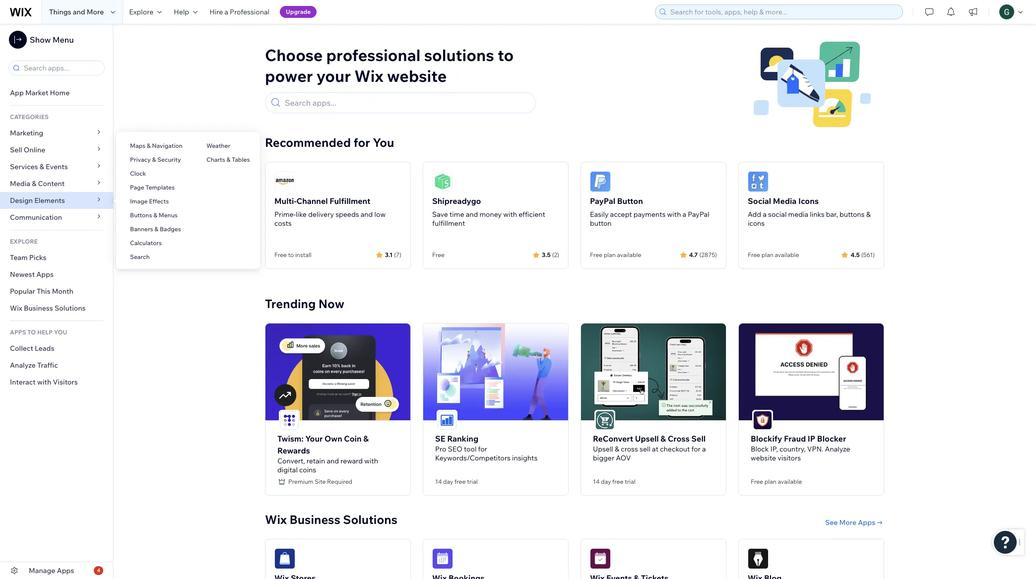 Task type: locate. For each thing, give the bounding box(es) containing it.
sell inside sidebar element
[[10, 145, 22, 154]]

0 horizontal spatial for
[[354, 135, 370, 150]]

day down seo
[[443, 478, 453, 485]]

0 vertical spatial wix
[[354, 66, 383, 86]]

wix inside choose professional solutions to power your wix website
[[354, 66, 383, 86]]

1 horizontal spatial sell
[[691, 434, 706, 443]]

to inside choose professional solutions to power your wix website
[[498, 45, 514, 65]]

rewards
[[277, 445, 310, 455]]

& right buttons
[[866, 210, 871, 219]]

1 vertical spatial website
[[751, 453, 776, 462]]

and right time
[[466, 210, 478, 219]]

1 free from the left
[[455, 478, 466, 485]]

reconvert
[[593, 434, 633, 443]]

0 horizontal spatial business
[[24, 304, 53, 313]]

sell right cross
[[691, 434, 706, 443]]

wix business solutions down the this
[[10, 304, 86, 313]]

popular this month
[[10, 287, 73, 296]]

wix down professional on the top left
[[354, 66, 383, 86]]

blocker
[[817, 434, 846, 443]]

available down accept
[[617, 251, 641, 259]]

manage
[[29, 566, 55, 575]]

bigger
[[593, 453, 614, 462]]

wix business solutions
[[10, 304, 86, 313], [265, 512, 397, 527]]

free plan available down visitors
[[751, 478, 802, 485]]

1 horizontal spatial business
[[289, 512, 340, 527]]

1 horizontal spatial trial
[[625, 478, 635, 485]]

upgrade
[[286, 8, 311, 15]]

14 day free trial down keywords/competitors
[[435, 478, 478, 485]]

analyze traffic
[[10, 361, 58, 370]]

2 horizontal spatial for
[[691, 444, 701, 453]]

analyze inside the blockify fraud ip blocker block ip, country, vpn. analyze website visitors
[[825, 444, 850, 453]]

free left the install
[[274, 251, 287, 259]]

now
[[318, 296, 344, 311]]

paypal up easily
[[590, 196, 615, 206]]

with right reward
[[364, 456, 378, 465]]

4.5 (561)
[[851, 251, 875, 258]]

convert,
[[277, 456, 305, 465]]

2 horizontal spatial wix
[[354, 66, 383, 86]]

with inside sidebar element
[[37, 378, 51, 387]]

team picks
[[10, 253, 46, 262]]

0 vertical spatial media
[[10, 179, 30, 188]]

social media icons add a social media links bar, buttons & icons
[[748, 196, 871, 228]]

search apps... field up home
[[21, 61, 101, 75]]

0 vertical spatial solutions
[[55, 304, 86, 313]]

1 horizontal spatial day
[[601, 478, 611, 485]]

1 horizontal spatial for
[[478, 444, 487, 453]]

sell inside reconvert upsell & cross sell upsell & cross sell at checkout for a bigger aov
[[691, 434, 706, 443]]

plan down icons
[[762, 251, 773, 259]]

and inside shipreadygo save time and money with efficient fulfillment
[[466, 210, 478, 219]]

with inside twism: your own coin & rewards convert, retain and reward with digital coins
[[364, 456, 378, 465]]

free down keywords/competitors
[[455, 478, 466, 485]]

website down solutions at the left of page
[[387, 66, 447, 86]]

0 vertical spatial upsell
[[635, 434, 659, 443]]

(561)
[[861, 251, 875, 258]]

a right checkout
[[702, 444, 706, 453]]

trial down keywords/competitors
[[467, 478, 478, 485]]

for right checkout
[[691, 444, 701, 453]]

page templates link
[[116, 179, 193, 196]]

charts & tables link
[[193, 151, 260, 168]]

wix
[[354, 66, 383, 86], [10, 304, 22, 313], [265, 512, 287, 527]]

trial
[[467, 478, 478, 485], [625, 478, 635, 485]]

& left events
[[40, 162, 44, 171]]

0 horizontal spatial media
[[10, 179, 30, 188]]

0 horizontal spatial wix business solutions
[[10, 304, 86, 313]]

1 horizontal spatial apps
[[57, 566, 74, 575]]

a right add
[[763, 210, 767, 219]]

2 vertical spatial apps
[[57, 566, 74, 575]]

more
[[87, 7, 104, 16], [839, 518, 857, 527]]

14 day free trial for reconvert
[[593, 478, 635, 485]]

1 horizontal spatial free
[[612, 478, 623, 485]]

free
[[274, 251, 287, 259], [432, 251, 445, 259], [590, 251, 602, 259], [748, 251, 760, 259], [751, 478, 763, 485]]

plan down button
[[604, 251, 616, 259]]

business down the popular this month
[[24, 304, 53, 313]]

2 horizontal spatial apps
[[858, 518, 875, 527]]

save
[[432, 210, 448, 219]]

1 14 day free trial from the left
[[435, 478, 478, 485]]

blockify fraud ip blocker poster image
[[739, 324, 884, 420]]

time
[[450, 210, 464, 219]]

1 horizontal spatial media
[[773, 196, 797, 206]]

trial for upsell
[[625, 478, 635, 485]]

search apps... field inside sidebar element
[[21, 61, 101, 75]]

with right the payments on the right top of page
[[667, 210, 681, 219]]

& left the menus
[[153, 211, 157, 219]]

1 vertical spatial apps
[[858, 518, 875, 527]]

categories
[[10, 113, 49, 121]]

more right the things
[[87, 7, 104, 16]]

0 vertical spatial paypal
[[590, 196, 615, 206]]

for right tool
[[478, 444, 487, 453]]

0 horizontal spatial 14 day free trial
[[435, 478, 478, 485]]

& right coin
[[363, 434, 369, 443]]

1 horizontal spatial paypal
[[688, 210, 709, 219]]

1 horizontal spatial 14
[[593, 478, 600, 485]]

apps right the see
[[858, 518, 875, 527]]

calculators
[[130, 239, 162, 247]]

easily
[[590, 210, 609, 219]]

1 vertical spatial sell
[[691, 434, 706, 443]]

weather link
[[193, 137, 260, 154]]

sell
[[10, 145, 22, 154], [691, 434, 706, 443]]

se ranking poster image
[[423, 324, 568, 420]]

day
[[443, 478, 453, 485], [601, 478, 611, 485]]

0 vertical spatial business
[[24, 304, 53, 313]]

2 day from the left
[[601, 478, 611, 485]]

2 14 day free trial from the left
[[593, 478, 635, 485]]

for left you
[[354, 135, 370, 150]]

with right money
[[503, 210, 517, 219]]

pro
[[435, 444, 446, 453]]

wix business solutions inside wix business solutions link
[[10, 304, 86, 313]]

free plan available down icons
[[748, 251, 799, 259]]

a inside paypal button easily accept payments with a paypal button
[[683, 210, 686, 219]]

2 free from the left
[[612, 478, 623, 485]]

1 vertical spatial to
[[288, 251, 294, 259]]

and left low on the left top
[[361, 210, 373, 219]]

solutions down required
[[343, 512, 397, 527]]

1 vertical spatial solutions
[[343, 512, 397, 527]]

14 down bigger
[[593, 478, 600, 485]]

banners & badges
[[130, 225, 181, 233]]

14 for se
[[435, 478, 442, 485]]

1 14 from the left
[[435, 478, 442, 485]]

free down aov
[[612, 478, 623, 485]]

0 horizontal spatial 14
[[435, 478, 442, 485]]

leads
[[35, 344, 54, 353]]

1 horizontal spatial analyze
[[825, 444, 850, 453]]

0 horizontal spatial to
[[288, 251, 294, 259]]

1 horizontal spatial 14 day free trial
[[593, 478, 635, 485]]

multi-channel fulfillment logo image
[[274, 171, 295, 192]]

1 horizontal spatial website
[[751, 453, 776, 462]]

choose professional solutions to power your wix website
[[265, 45, 514, 86]]

maps & navigation
[[130, 142, 183, 149]]

hire a professional link
[[204, 0, 275, 24]]

2 14 from the left
[[593, 478, 600, 485]]

1 vertical spatial analyze
[[825, 444, 850, 453]]

button
[[617, 196, 643, 206]]

0 horizontal spatial day
[[443, 478, 453, 485]]

this
[[37, 287, 50, 296]]

a right hire
[[224, 7, 228, 16]]

apps up the this
[[36, 270, 54, 279]]

solutions down month at the left of page
[[55, 304, 86, 313]]

navigation
[[152, 142, 183, 149]]

business
[[24, 304, 53, 313], [289, 512, 340, 527]]

1 day from the left
[[443, 478, 453, 485]]

2 trial from the left
[[625, 478, 635, 485]]

available down visitors
[[778, 478, 802, 485]]

team
[[10, 253, 28, 262]]

0 vertical spatial more
[[87, 7, 104, 16]]

visitors
[[53, 378, 78, 387]]

& inside "link"
[[153, 211, 157, 219]]

0 vertical spatial search apps... field
[[21, 61, 101, 75]]

(2)
[[552, 251, 559, 258]]

prime-
[[274, 210, 296, 219]]

0 horizontal spatial website
[[387, 66, 447, 86]]

media up social
[[773, 196, 797, 206]]

tables
[[232, 156, 250, 163]]

1 horizontal spatial wix business solutions
[[265, 512, 397, 527]]

see more apps
[[825, 518, 875, 527]]

premium
[[288, 478, 313, 485]]

wix inside sidebar element
[[10, 304, 22, 313]]

help button
[[168, 0, 204, 24]]

1 vertical spatial upsell
[[593, 444, 613, 453]]

& left content
[[32, 179, 36, 188]]

analyze inside 'link'
[[10, 361, 36, 370]]

day down bigger
[[601, 478, 611, 485]]

1 trial from the left
[[467, 478, 478, 485]]

0 vertical spatial to
[[498, 45, 514, 65]]

at
[[652, 444, 658, 453]]

ranking
[[447, 434, 478, 443]]

1 vertical spatial business
[[289, 512, 340, 527]]

Search apps... field
[[21, 61, 101, 75], [282, 93, 531, 113]]

wix down popular
[[10, 304, 22, 313]]

sidebar element
[[0, 24, 114, 579]]

0 vertical spatial sell
[[10, 145, 22, 154]]

trial down aov
[[625, 478, 635, 485]]

1 vertical spatial more
[[839, 518, 857, 527]]

free down fulfillment
[[432, 251, 445, 259]]

& left cross
[[661, 434, 666, 443]]

website down blockify
[[751, 453, 776, 462]]

14 day free trial down aov
[[593, 478, 635, 485]]

maps & navigation link
[[116, 137, 193, 154]]

available for easily
[[617, 251, 641, 259]]

0 horizontal spatial analyze
[[10, 361, 36, 370]]

with inside paypal button easily accept payments with a paypal button
[[667, 210, 681, 219]]

14 down pro
[[435, 478, 442, 485]]

free down icons
[[748, 251, 760, 259]]

upsell down reconvert
[[593, 444, 613, 453]]

coins
[[299, 465, 316, 474]]

3.1 (7)
[[385, 251, 401, 258]]

0 horizontal spatial paypal
[[590, 196, 615, 206]]

wix blog logo image
[[748, 548, 769, 569]]

14 for reconvert
[[593, 478, 600, 485]]

0 vertical spatial analyze
[[10, 361, 36, 370]]

sell left online
[[10, 145, 22, 154]]

available down social
[[775, 251, 799, 259]]

1 horizontal spatial to
[[498, 45, 514, 65]]

a right the payments on the right top of page
[[683, 210, 686, 219]]

and
[[73, 7, 85, 16], [361, 210, 373, 219], [466, 210, 478, 219], [327, 456, 339, 465]]

14
[[435, 478, 442, 485], [593, 478, 600, 485]]

media & content link
[[0, 175, 113, 192]]

paypal up '4.7 (2875)'
[[688, 210, 709, 219]]

0 vertical spatial wix business solutions
[[10, 304, 86, 313]]

free for reconvert
[[612, 478, 623, 485]]

media
[[10, 179, 30, 188], [773, 196, 797, 206]]

0 horizontal spatial search apps... field
[[21, 61, 101, 75]]

see
[[825, 518, 838, 527]]

to left the install
[[288, 251, 294, 259]]

0 vertical spatial website
[[387, 66, 447, 86]]

0 horizontal spatial trial
[[467, 478, 478, 485]]

0 horizontal spatial sell
[[10, 145, 22, 154]]

show
[[30, 35, 51, 45]]

media up the design
[[10, 179, 30, 188]]

twism:
[[277, 434, 304, 443]]

free for se
[[455, 478, 466, 485]]

1 horizontal spatial upsell
[[635, 434, 659, 443]]

upsell up the sell
[[635, 434, 659, 443]]

0 vertical spatial apps
[[36, 270, 54, 279]]

media & content
[[10, 179, 65, 188]]

add
[[748, 210, 761, 219]]

1 vertical spatial search apps... field
[[282, 93, 531, 113]]

paypal
[[590, 196, 615, 206], [688, 210, 709, 219]]

to right solutions at the left of page
[[498, 45, 514, 65]]

Search for tools, apps, help & more... field
[[667, 5, 900, 19]]

insights
[[512, 453, 538, 462]]

search apps... field down choose professional solutions to power your wix website
[[282, 93, 531, 113]]

analyze down blocker
[[825, 444, 850, 453]]

more right the see
[[839, 518, 857, 527]]

business inside sidebar element
[[24, 304, 53, 313]]

analyze up interact
[[10, 361, 36, 370]]

0 horizontal spatial free
[[455, 478, 466, 485]]

media inside social media icons add a social media links bar, buttons & icons
[[773, 196, 797, 206]]

and right retain
[[327, 456, 339, 465]]

twism: your own coin & rewards icon image
[[280, 411, 299, 430]]

0 horizontal spatial apps
[[36, 270, 54, 279]]

wix business solutions link
[[0, 300, 113, 317]]

with inside shipreadygo save time and money with efficient fulfillment
[[503, 210, 517, 219]]

hire a professional
[[209, 7, 269, 16]]

available for icons
[[775, 251, 799, 259]]

free plan available for easily
[[590, 251, 641, 259]]

(7)
[[394, 251, 401, 258]]

1 horizontal spatial wix
[[265, 512, 287, 527]]

wix business solutions down required
[[265, 512, 397, 527]]

free for multi-channel fulfillment
[[274, 251, 287, 259]]

1 vertical spatial wix
[[10, 304, 22, 313]]

sell online
[[10, 145, 45, 154]]

professional
[[326, 45, 421, 65]]

free down button
[[590, 251, 602, 259]]

plan down ip,
[[765, 478, 776, 485]]

business down site
[[289, 512, 340, 527]]

apps right manage
[[57, 566, 74, 575]]

buttons & menus link
[[116, 207, 193, 224]]

1 horizontal spatial more
[[839, 518, 857, 527]]

block
[[751, 444, 769, 453]]

services & events
[[10, 162, 68, 171]]

wix up wix stores logo
[[265, 512, 287, 527]]

recommended for you
[[265, 135, 394, 150]]

and inside multi-channel fulfillment prime-like delivery speeds and low costs
[[361, 210, 373, 219]]

free for paypal button
[[590, 251, 602, 259]]

0 horizontal spatial solutions
[[55, 304, 86, 313]]

0 horizontal spatial wix
[[10, 304, 22, 313]]

1 vertical spatial media
[[773, 196, 797, 206]]

to
[[498, 45, 514, 65], [288, 251, 294, 259]]

free plan available for icons
[[748, 251, 799, 259]]

maps
[[130, 142, 145, 149]]

free plan available down button
[[590, 251, 641, 259]]

with down traffic
[[37, 378, 51, 387]]



Task type: describe. For each thing, give the bounding box(es) containing it.
& left tables
[[226, 156, 230, 163]]

& inside twism: your own coin & rewards convert, retain and reward with digital coins
[[363, 434, 369, 443]]

free for social media icons
[[748, 251, 760, 259]]

app market home
[[10, 88, 70, 97]]

for inside reconvert upsell & cross sell upsell & cross sell at checkout for a bigger aov
[[691, 444, 701, 453]]

social
[[748, 196, 771, 206]]

badges
[[160, 225, 181, 233]]

free down block
[[751, 478, 763, 485]]

privacy
[[130, 156, 151, 163]]

shipreadygo logo image
[[432, 171, 453, 192]]

a inside reconvert upsell & cross sell upsell & cross sell at checkout for a bigger aov
[[702, 444, 706, 453]]

newest apps
[[10, 270, 54, 279]]

reconvert upsell & cross sell poster image
[[581, 324, 726, 420]]

analyze traffic link
[[0, 357, 113, 374]]

money
[[480, 210, 502, 219]]

seo
[[448, 444, 462, 453]]

se
[[435, 434, 445, 443]]

interact with visitors link
[[0, 374, 113, 391]]

1 vertical spatial wix business solutions
[[265, 512, 397, 527]]

collect leads link
[[0, 340, 113, 357]]

sell online link
[[0, 141, 113, 158]]

media
[[788, 210, 808, 219]]

website inside choose professional solutions to power your wix website
[[387, 66, 447, 86]]

& right privacy at the top left of page
[[152, 156, 156, 163]]

visitors
[[778, 453, 801, 462]]

professional
[[230, 7, 269, 16]]

website inside the blockify fraud ip blocker block ip, country, vpn. analyze website visitors
[[751, 453, 776, 462]]

you
[[373, 135, 394, 150]]

se ranking icon image
[[438, 411, 457, 430]]

menu
[[53, 35, 74, 45]]

speeds
[[336, 210, 359, 219]]

(2875)
[[699, 251, 717, 258]]

fraud
[[784, 434, 806, 443]]

delivery
[[308, 210, 334, 219]]

marketing
[[10, 129, 43, 137]]

site
[[315, 478, 326, 485]]

1 horizontal spatial search apps... field
[[282, 93, 531, 113]]

apps for manage apps
[[57, 566, 74, 575]]

power
[[265, 66, 313, 86]]

day for se
[[443, 478, 453, 485]]

privacy & security
[[130, 156, 181, 163]]

fulfillment
[[330, 196, 370, 206]]

blockify fraud ip blocker icon image
[[753, 411, 772, 430]]

blockify
[[751, 434, 782, 443]]

your
[[316, 66, 351, 86]]

help
[[174, 7, 189, 16]]

social media icons logo image
[[748, 171, 769, 192]]

free to install
[[274, 251, 312, 259]]

apps for newest apps
[[36, 270, 54, 279]]

multi-
[[274, 196, 297, 206]]

hire
[[209, 7, 223, 16]]

& down the buttons & menus "link"
[[154, 225, 158, 233]]

paypal button easily accept payments with a paypal button
[[590, 196, 709, 228]]

bar,
[[826, 210, 838, 219]]

1 vertical spatial paypal
[[688, 210, 709, 219]]

design elements
[[10, 196, 65, 205]]

0 horizontal spatial upsell
[[593, 444, 613, 453]]

solutions inside sidebar element
[[55, 304, 86, 313]]

for inside se ranking pro seo tool for keywords/competitors insights
[[478, 444, 487, 453]]

required
[[327, 478, 352, 485]]

manage apps
[[29, 566, 74, 575]]

plan for easily
[[604, 251, 616, 259]]

& inside social media icons add a social media links bar, buttons & icons
[[866, 210, 871, 219]]

social
[[768, 210, 787, 219]]

clock
[[130, 170, 146, 177]]

app
[[10, 88, 24, 97]]

keywords/competitors
[[435, 453, 511, 462]]

trial for ranking
[[467, 478, 478, 485]]

wix stores logo image
[[274, 548, 295, 569]]

paypal button logo image
[[590, 171, 611, 192]]

cross
[[621, 444, 638, 453]]

wix events & tickets logo image
[[590, 548, 611, 569]]

4.5
[[851, 251, 860, 258]]

communication link
[[0, 209, 113, 226]]

search link
[[116, 249, 193, 265]]

explore
[[129, 7, 153, 16]]

button
[[590, 219, 612, 228]]

& down reconvert
[[615, 444, 619, 453]]

a inside social media icons add a social media links bar, buttons & icons
[[763, 210, 767, 219]]

image effects link
[[116, 193, 193, 210]]

newest
[[10, 270, 35, 279]]

market
[[25, 88, 48, 97]]

media inside sidebar element
[[10, 179, 30, 188]]

and inside twism: your own coin & rewards convert, retain and reward with digital coins
[[327, 456, 339, 465]]

country,
[[780, 444, 806, 453]]

0 horizontal spatial more
[[87, 7, 104, 16]]

communication
[[10, 213, 64, 222]]

services
[[10, 162, 38, 171]]

buttons
[[840, 210, 865, 219]]

aov
[[616, 453, 631, 462]]

ip
[[808, 434, 815, 443]]

plan for icons
[[762, 251, 773, 259]]

4.7 (2875)
[[689, 251, 717, 258]]

page templates
[[130, 184, 176, 191]]

marketing link
[[0, 125, 113, 141]]

search
[[130, 253, 150, 261]]

you
[[54, 328, 67, 336]]

accept
[[610, 210, 632, 219]]

reconvert upsell & cross sell icon image
[[595, 411, 614, 430]]

effects
[[149, 197, 169, 205]]

page
[[130, 184, 144, 191]]

2 vertical spatial wix
[[265, 512, 287, 527]]

templates
[[146, 184, 175, 191]]

app market home link
[[0, 84, 113, 101]]

wix bookings logo image
[[432, 548, 453, 569]]

twism: your own coin & rewards poster image
[[265, 324, 410, 420]]

things and more
[[49, 7, 104, 16]]

clock link
[[116, 165, 193, 182]]

help
[[37, 328, 53, 336]]

4.7
[[689, 251, 698, 258]]

apps to help you
[[10, 328, 67, 336]]

and right the things
[[73, 7, 85, 16]]

install
[[295, 251, 312, 259]]

1 horizontal spatial solutions
[[343, 512, 397, 527]]

coin
[[344, 434, 362, 443]]

menus
[[159, 211, 178, 219]]

things
[[49, 7, 71, 16]]

newest apps link
[[0, 266, 113, 283]]

14 day free trial for se
[[435, 478, 478, 485]]

4
[[97, 567, 100, 574]]

weather
[[206, 142, 230, 149]]

home
[[50, 88, 70, 97]]

day for reconvert
[[601, 478, 611, 485]]

team picks link
[[0, 249, 113, 266]]

icons
[[748, 219, 765, 228]]

recommended
[[265, 135, 351, 150]]

& right "maps"
[[147, 142, 151, 149]]

buttons & menus
[[130, 211, 178, 219]]



Task type: vqa. For each thing, say whether or not it's contained in the screenshot.


